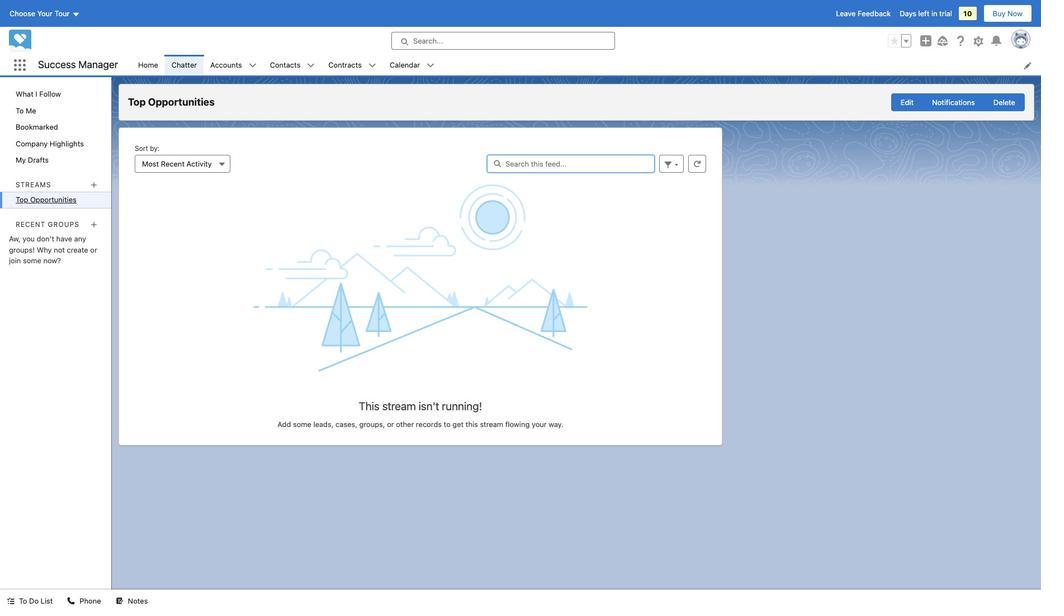 Task type: vqa. For each thing, say whether or not it's contained in the screenshot.
text default icon for Calendar
no



Task type: describe. For each thing, give the bounding box(es) containing it.
feedback
[[858, 9, 891, 18]]

to for to me
[[16, 106, 24, 115]]

tour
[[55, 9, 70, 18]]

to do list button
[[0, 590, 60, 613]]

to me link
[[0, 103, 111, 119]]

phone button
[[61, 590, 108, 613]]

choose your tour
[[10, 9, 70, 18]]

chatter link
[[165, 55, 204, 76]]

now
[[1008, 9, 1023, 18]]

0 horizontal spatial top
[[16, 195, 28, 204]]

aw,
[[9, 234, 20, 243]]

highlights
[[50, 139, 84, 148]]

do
[[29, 597, 39, 606]]

bookmarked
[[16, 123, 58, 131]]

why not create or join some now?
[[9, 245, 97, 265]]

accounts list item
[[204, 55, 263, 76]]

calendar list item
[[383, 55, 442, 76]]

Search this feed... search field
[[487, 155, 655, 173]]

buy
[[993, 9, 1006, 18]]

Sort by: button
[[135, 155, 230, 173]]

or inside 'why not create or join some now?'
[[90, 245, 97, 254]]

cases,
[[336, 420, 357, 429]]

this stream isn't running!
[[359, 400, 482, 413]]

choose
[[10, 9, 35, 18]]

leads,
[[314, 420, 334, 429]]

groups
[[48, 220, 79, 229]]

groups!
[[9, 245, 35, 254]]

this stream isn't running! status
[[128, 373, 713, 429]]

days
[[900, 9, 917, 18]]

phone
[[80, 597, 101, 606]]

you
[[22, 234, 35, 243]]

why
[[37, 245, 52, 254]]

notifications
[[933, 98, 976, 107]]

streams link
[[16, 181, 51, 189]]

company highlights link
[[0, 136, 111, 152]]

list
[[41, 597, 53, 606]]

text default image inside to do list button
[[7, 598, 15, 605]]

10
[[964, 9, 973, 18]]

in
[[932, 9, 938, 18]]

your
[[532, 420, 547, 429]]

running!
[[442, 400, 482, 413]]

my
[[16, 156, 26, 164]]

any
[[74, 234, 86, 243]]

buy now
[[993, 9, 1023, 18]]

chatter
[[172, 60, 197, 69]]

success
[[38, 59, 76, 71]]

choose your tour button
[[9, 4, 80, 22]]

groups,
[[359, 420, 385, 429]]

or inside this stream isn't running! "status"
[[387, 420, 394, 429]]

0 vertical spatial opportunities
[[148, 96, 215, 108]]

text default image inside phone button
[[67, 598, 75, 605]]

to
[[444, 420, 451, 429]]

some inside 'why not create or join some now?'
[[23, 256, 41, 265]]

contacts
[[270, 60, 301, 69]]

what i follow
[[16, 90, 61, 98]]

days left in trial
[[900, 9, 953, 18]]

add some leads, cases, groups, or other records to get this stream flowing your way.
[[278, 420, 564, 429]]

to do list
[[19, 597, 53, 606]]

get
[[453, 420, 464, 429]]

this
[[466, 420, 478, 429]]

0 horizontal spatial recent
[[16, 220, 45, 229]]

me
[[26, 106, 36, 115]]

search...
[[413, 36, 443, 45]]

calendar link
[[383, 55, 427, 76]]

i
[[35, 90, 37, 98]]

my drafts
[[16, 156, 49, 164]]

recent inside button
[[161, 159, 185, 168]]

trial
[[940, 9, 953, 18]]

text default image inside contracts list item
[[369, 62, 376, 70]]



Task type: locate. For each thing, give the bounding box(es) containing it.
recent groups
[[16, 220, 79, 229]]

streams
[[16, 181, 51, 189]]

text default image inside the accounts list item
[[249, 62, 257, 70]]

to
[[16, 106, 24, 115], [19, 597, 27, 606]]

to for to do list
[[19, 597, 27, 606]]

1 horizontal spatial recent
[[161, 159, 185, 168]]

stream
[[382, 400, 416, 413], [480, 420, 504, 429]]

0 vertical spatial group
[[888, 34, 912, 48]]

recent groups link
[[16, 220, 79, 229]]

0 horizontal spatial text default image
[[116, 598, 123, 605]]

recent right most
[[161, 159, 185, 168]]

1 vertical spatial top opportunities
[[16, 195, 77, 204]]

0 vertical spatial or
[[90, 245, 97, 254]]

have
[[56, 234, 72, 243]]

opportunities down chatter link
[[148, 96, 215, 108]]

0 horizontal spatial opportunities
[[30, 195, 77, 204]]

0 vertical spatial some
[[23, 256, 41, 265]]

1 vertical spatial stream
[[480, 420, 504, 429]]

activity
[[187, 159, 212, 168]]

text default image inside notes button
[[116, 598, 123, 605]]

to left the me
[[16, 106, 24, 115]]

create
[[67, 245, 88, 254]]

accounts
[[210, 60, 242, 69]]

1 vertical spatial some
[[293, 420, 312, 429]]

1 horizontal spatial opportunities
[[148, 96, 215, 108]]

leave feedback
[[836, 9, 891, 18]]

calendar
[[390, 60, 420, 69]]

isn't
[[419, 400, 439, 413]]

top
[[128, 96, 146, 108], [16, 195, 28, 204]]

1 horizontal spatial text default image
[[249, 62, 257, 70]]

now?
[[43, 256, 61, 265]]

0 horizontal spatial top opportunities
[[16, 195, 77, 204]]

records
[[416, 420, 442, 429]]

contracts link
[[322, 55, 369, 76]]

edit
[[901, 98, 914, 107]]

top opportunities down streams
[[16, 195, 77, 204]]

text default image left notes
[[116, 598, 123, 605]]

recent up you
[[16, 220, 45, 229]]

opportunities
[[148, 96, 215, 108], [30, 195, 77, 204]]

contracts
[[329, 60, 362, 69]]

text default image inside calendar list item
[[427, 62, 435, 70]]

list containing home
[[131, 55, 1042, 76]]

not
[[54, 245, 65, 254]]

1 vertical spatial group
[[892, 93, 1025, 111]]

top down home link at the top
[[128, 96, 146, 108]]

1 horizontal spatial or
[[387, 420, 394, 429]]

manager
[[78, 59, 118, 71]]

1 vertical spatial to
[[19, 597, 27, 606]]

or left other
[[387, 420, 394, 429]]

text default image
[[307, 62, 315, 70], [369, 62, 376, 70], [7, 598, 15, 605], [67, 598, 75, 605]]

2 horizontal spatial text default image
[[427, 62, 435, 70]]

0 vertical spatial stream
[[382, 400, 416, 413]]

to left "do"
[[19, 597, 27, 606]]

text default image inside contacts list item
[[307, 62, 315, 70]]

leave
[[836, 9, 856, 18]]

this
[[359, 400, 380, 413]]

what
[[16, 90, 33, 98]]

accounts link
[[204, 55, 249, 76]]

sort by:
[[135, 144, 160, 153]]

to me
[[16, 106, 36, 115]]

text default image left phone in the bottom of the page
[[67, 598, 75, 605]]

top opportunities
[[128, 96, 215, 108], [16, 195, 77, 204]]

text default image for calendar
[[427, 62, 435, 70]]

1 horizontal spatial top opportunities
[[128, 96, 215, 108]]

stream right this
[[480, 420, 504, 429]]

or right create
[[90, 245, 97, 254]]

most
[[142, 159, 159, 168]]

0 vertical spatial to
[[16, 106, 24, 115]]

add
[[278, 420, 291, 429]]

follow
[[39, 90, 61, 98]]

0 horizontal spatial some
[[23, 256, 41, 265]]

way.
[[549, 420, 564, 429]]

aw, you don't have any groups!
[[9, 234, 86, 254]]

to inside button
[[19, 597, 27, 606]]

list
[[131, 55, 1042, 76]]

notes button
[[109, 590, 155, 613]]

some right the add
[[293, 420, 312, 429]]

group
[[888, 34, 912, 48], [892, 93, 1025, 111]]

contacts list item
[[263, 55, 322, 76]]

edit button
[[892, 93, 924, 111]]

top down streams link
[[16, 195, 28, 204]]

1 vertical spatial opportunities
[[30, 195, 77, 204]]

sort
[[135, 144, 148, 153]]

1 horizontal spatial top
[[128, 96, 146, 108]]

delete
[[994, 98, 1016, 107]]

text default image right contracts
[[369, 62, 376, 70]]

don't
[[37, 234, 54, 243]]

home link
[[131, 55, 165, 76]]

some down groups!
[[23, 256, 41, 265]]

text default image right contacts
[[307, 62, 315, 70]]

text default image
[[249, 62, 257, 70], [427, 62, 435, 70], [116, 598, 123, 605]]

0 vertical spatial top
[[128, 96, 146, 108]]

1 horizontal spatial stream
[[480, 420, 504, 429]]

0 vertical spatial top opportunities
[[128, 96, 215, 108]]

buy now button
[[984, 4, 1033, 22]]

or
[[90, 245, 97, 254], [387, 420, 394, 429]]

flowing
[[506, 420, 530, 429]]

left
[[919, 9, 930, 18]]

1 horizontal spatial some
[[293, 420, 312, 429]]

contracts list item
[[322, 55, 383, 76]]

top opportunities down chatter link
[[128, 96, 215, 108]]

top opportunities link
[[0, 192, 111, 208]]

contacts link
[[263, 55, 307, 76]]

1 vertical spatial or
[[387, 420, 394, 429]]

notes
[[128, 597, 148, 606]]

stream up other
[[382, 400, 416, 413]]

group containing edit
[[892, 93, 1025, 111]]

text default image left "do"
[[7, 598, 15, 605]]

search... button
[[392, 32, 615, 50]]

leave feedback link
[[836, 9, 891, 18]]

opportunities down streams
[[30, 195, 77, 204]]

0 horizontal spatial stream
[[382, 400, 416, 413]]

text default image down search...
[[427, 62, 435, 70]]

recent
[[161, 159, 185, 168], [16, 220, 45, 229]]

text default image right accounts
[[249, 62, 257, 70]]

1 vertical spatial recent
[[16, 220, 45, 229]]

join
[[9, 256, 21, 265]]

some inside this stream isn't running! "status"
[[293, 420, 312, 429]]

delete button
[[984, 93, 1025, 111]]

company highlights
[[16, 139, 84, 148]]

top opportunities inside top opportunities link
[[16, 195, 77, 204]]

drafts
[[28, 156, 49, 164]]

other
[[396, 420, 414, 429]]

my drafts link
[[0, 152, 111, 169]]

0 vertical spatial recent
[[161, 159, 185, 168]]

home
[[138, 60, 158, 69]]

by:
[[150, 144, 160, 153]]

bookmarked link
[[0, 119, 111, 136]]

what i follow link
[[0, 86, 111, 103]]

most recent activity
[[142, 159, 212, 168]]

notifications button
[[923, 93, 985, 111]]

1 vertical spatial top
[[16, 195, 28, 204]]

company
[[16, 139, 48, 148]]

text default image for accounts
[[249, 62, 257, 70]]

your
[[37, 9, 53, 18]]

0 horizontal spatial or
[[90, 245, 97, 254]]



